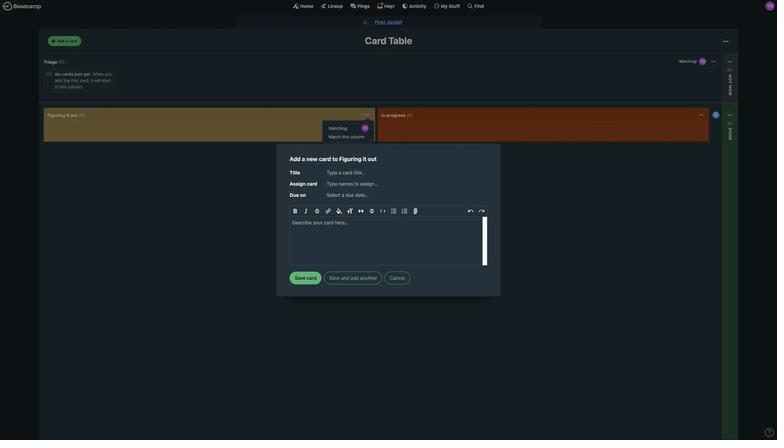 Task type: locate. For each thing, give the bounding box(es) containing it.
in progress (0)
[[381, 113, 413, 118]]

out right color it brown icon
[[368, 156, 377, 163]]

pings button
[[350, 3, 370, 9]]

o up e at the top right
[[728, 131, 733, 135]]

assign
[[290, 182, 306, 187]]

figuring it out (0)
[[47, 113, 85, 118]]

1 vertical spatial add
[[351, 276, 359, 281]]

(0) right figuring it out link
[[79, 113, 85, 118]]

0 horizontal spatial tyler black image
[[361, 124, 370, 133]]

when
[[92, 72, 104, 77]]

home link
[[293, 3, 314, 9]]

it left will
[[91, 78, 93, 83]]

n down t
[[728, 85, 733, 89]]

1 horizontal spatial tyler black image
[[699, 57, 708, 66]]

.
[[90, 72, 91, 77]]

1 vertical spatial add
[[290, 156, 301, 163]]

it down 'this'
[[66, 113, 69, 118]]

0 vertical spatial a
[[66, 39, 68, 43]]

2 o from the top
[[728, 89, 733, 92]]

o
[[728, 78, 733, 81], [728, 89, 733, 92], [728, 131, 733, 135]]

card,
[[80, 78, 90, 83]]

card
[[365, 35, 387, 47]]

0 horizontal spatial add
[[57, 39, 64, 43]]

triage
[[44, 59, 57, 65]]

(0) up the n
[[728, 68, 733, 72]]

t
[[728, 81, 733, 84]]

2 vertical spatial o
[[728, 131, 733, 135]]

2 vertical spatial add
[[329, 163, 336, 169]]

3 o from the top
[[728, 131, 733, 135]]

save and add another button
[[324, 272, 382, 285]]

out
[[70, 113, 77, 118], [368, 156, 377, 163]]

figuring down the in
[[47, 113, 65, 118]]

add a card link
[[48, 36, 81, 46]]

it
[[91, 78, 93, 83], [66, 113, 69, 118], [363, 156, 367, 163]]

jacket
[[387, 19, 402, 25]]

add
[[55, 78, 62, 83], [351, 276, 359, 281]]

a
[[66, 39, 68, 43], [302, 156, 305, 163]]

2 horizontal spatial add
[[329, 163, 336, 169]]

main element
[[0, 0, 778, 12]]

in
[[55, 84, 58, 90]]

1 horizontal spatial it
[[91, 78, 93, 83]]

cancel
[[390, 276, 405, 281]]

it inside . when you add the first card, it will start in this column.
[[91, 78, 93, 83]]

table
[[389, 35, 412, 47]]

add for add card
[[329, 163, 336, 169]]

o for n o t n o w
[[728, 78, 733, 81]]

switch accounts image
[[2, 2, 41, 11]]

0 vertical spatial tyler black image
[[766, 2, 775, 11]]

in progress link
[[381, 113, 406, 118]]

first
[[71, 78, 79, 83]]

1 horizontal spatial add
[[290, 156, 301, 163]]

cards
[[62, 72, 74, 77]]

o up w
[[728, 78, 733, 81]]

0 horizontal spatial figuring
[[47, 113, 65, 118]]

color it white image
[[328, 146, 333, 150]]

another
[[360, 276, 377, 281]]

0 vertical spatial n
[[728, 85, 733, 89]]

n
[[728, 85, 733, 89], [728, 135, 733, 138]]

2 horizontal spatial tyler black image
[[766, 2, 775, 11]]

1 o from the top
[[728, 78, 733, 81]]

tyler black image
[[766, 2, 775, 11], [699, 57, 708, 66], [361, 124, 370, 133]]

0 horizontal spatial add
[[55, 78, 62, 83]]

figuring
[[47, 113, 65, 118], [339, 156, 362, 163]]

1 vertical spatial tyler black image
[[699, 57, 708, 66]]

None submit
[[690, 87, 733, 94], [327, 133, 370, 141], [690, 140, 733, 148], [327, 173, 370, 181], [327, 192, 370, 199], [327, 199, 370, 207], [290, 272, 322, 285], [690, 87, 733, 94], [327, 133, 370, 141], [690, 140, 733, 148], [327, 173, 370, 181], [327, 192, 370, 199], [327, 199, 370, 207], [290, 272, 322, 285]]

a for new
[[302, 156, 305, 163]]

add inside button
[[351, 276, 359, 281]]

o down t
[[728, 89, 733, 92]]

yet
[[84, 72, 90, 77]]

first
[[375, 19, 386, 25]]

. when you add the first card, it will start in this column.
[[55, 72, 112, 90]]

lineup
[[328, 3, 343, 9]]

1 vertical spatial o
[[728, 89, 733, 92]]

1 vertical spatial out
[[368, 156, 377, 163]]

2 horizontal spatial it
[[363, 156, 367, 163]]

1 horizontal spatial figuring
[[339, 156, 362, 163]]

find
[[475, 3, 484, 9]]

n down d in the right of the page
[[728, 135, 733, 138]]

(0) right the triage at the left of page
[[59, 59, 65, 65]]

figuring down color it red "icon"
[[339, 156, 362, 163]]

add card link
[[327, 162, 370, 170]]

on
[[300, 193, 306, 198]]

add down "no"
[[55, 78, 62, 83]]

pings
[[358, 3, 370, 9]]

1 horizontal spatial add
[[351, 276, 359, 281]]

1 horizontal spatial a
[[302, 156, 305, 163]]

save
[[329, 276, 340, 281]]

card
[[69, 39, 77, 43], [319, 156, 331, 163], [338, 163, 346, 169], [307, 182, 317, 187]]

color it red image
[[347, 146, 351, 150]]

my
[[441, 3, 448, 9]]

(0)
[[59, 59, 65, 65], [728, 68, 733, 72], [79, 113, 85, 118], [407, 113, 413, 118], [728, 121, 733, 126]]

n
[[728, 75, 733, 78]]

0 vertical spatial add
[[57, 39, 64, 43]]

2 vertical spatial watching:
[[692, 133, 711, 138]]

watching:
[[679, 59, 698, 64], [329, 126, 348, 131], [692, 133, 711, 138]]

home
[[300, 3, 314, 9]]

add down add a new card to figuring it out at top left
[[329, 163, 336, 169]]

no cards just yet
[[55, 72, 90, 77]]

1 vertical spatial a
[[302, 156, 305, 163]]

0 horizontal spatial a
[[66, 39, 68, 43]]

1 vertical spatial it
[[66, 113, 69, 118]]

1 vertical spatial figuring
[[339, 156, 362, 163]]

assign card
[[290, 182, 317, 187]]

add right and
[[351, 276, 359, 281]]

1 vertical spatial n
[[728, 135, 733, 138]]

0 vertical spatial it
[[91, 78, 93, 83]]

add for add a card
[[57, 39, 64, 43]]

add up title
[[290, 156, 301, 163]]

option group
[[327, 144, 370, 159]]

0 vertical spatial add
[[55, 78, 62, 83]]

out down column.
[[70, 113, 77, 118]]

1 horizontal spatial out
[[368, 156, 377, 163]]

start
[[102, 78, 111, 83]]

it down color it purple icon at the left top of the page
[[363, 156, 367, 163]]

my stuff button
[[434, 3, 460, 9]]

find button
[[467, 3, 484, 9]]

0 vertical spatial out
[[70, 113, 77, 118]]

add
[[57, 39, 64, 43], [290, 156, 301, 163], [329, 163, 336, 169]]

add up "triage (0)"
[[57, 39, 64, 43]]

0 vertical spatial o
[[728, 78, 733, 81]]



Task type: vqa. For each thing, say whether or not it's contained in the screenshot.
WATCHING:
yes



Task type: describe. For each thing, give the bounding box(es) containing it.
o for d o n e
[[728, 131, 733, 135]]

activity link
[[402, 3, 427, 9]]

will
[[95, 78, 101, 83]]

Type names to assign… text field
[[327, 180, 488, 188]]

color it green image
[[334, 152, 339, 157]]

2 vertical spatial it
[[363, 156, 367, 163]]

title
[[290, 170, 300, 176]]

add card
[[329, 163, 346, 169]]

card inside add card link
[[338, 163, 346, 169]]

first jacket link
[[375, 19, 402, 25]]

1 vertical spatial watching:
[[329, 126, 348, 131]]

n o t n o w
[[728, 75, 733, 96]]

card inside 'add a card' link
[[69, 39, 77, 43]]

rename link
[[327, 184, 370, 192]]

add inside . when you add the first card, it will start in this column.
[[55, 78, 62, 83]]

add a card
[[57, 39, 77, 43]]

my stuff
[[441, 3, 460, 9]]

Select a due date… text field
[[327, 191, 488, 200]]

add a new card to figuring it out
[[290, 156, 377, 163]]

no
[[55, 72, 61, 77]]

first jacket
[[375, 19, 402, 25]]

0 vertical spatial watching:
[[679, 59, 698, 64]]

stuff
[[449, 3, 460, 9]]

color it blue image
[[328, 152, 333, 157]]

2 vertical spatial tyler black image
[[361, 124, 370, 133]]

e
[[728, 138, 733, 141]]

d
[[728, 128, 733, 131]]

color it orange image
[[340, 146, 345, 150]]

you
[[105, 72, 112, 77]]

progress
[[387, 113, 406, 118]]

color it yellow image
[[334, 146, 339, 150]]

cancel link
[[385, 272, 410, 285]]

new
[[307, 156, 318, 163]]

rename
[[329, 185, 344, 190]]

color it pink image
[[353, 146, 357, 150]]

(0) up d in the right of the page
[[728, 121, 733, 126]]

Type a card title… text field
[[327, 168, 488, 178]]

a for card
[[66, 39, 68, 43]]

add for add a new card to figuring it out
[[290, 156, 301, 163]]

lineup link
[[321, 3, 343, 9]]

(0) right progress
[[407, 113, 413, 118]]

card table
[[365, 35, 412, 47]]

this
[[60, 84, 67, 90]]

d o n e
[[728, 128, 733, 141]]

figuring it out link
[[47, 113, 77, 118]]

triage (0)
[[44, 59, 65, 65]]

due
[[290, 193, 299, 198]]

triage link
[[44, 59, 57, 65]]

column.
[[68, 84, 83, 90]]

color it brown image
[[340, 152, 345, 157]]

tyler black image inside main element
[[766, 2, 775, 11]]

0 horizontal spatial out
[[70, 113, 77, 118]]

0 vertical spatial figuring
[[47, 113, 65, 118]]

w
[[728, 92, 733, 96]]

hey!
[[385, 3, 395, 9]]

to
[[333, 156, 338, 163]]

hey! button
[[377, 3, 395, 9]]

save and add another
[[329, 276, 377, 281]]

2 n from the top
[[728, 135, 733, 138]]

Describe your card here… text field
[[290, 217, 487, 266]]

due on
[[290, 193, 306, 198]]

just
[[75, 72, 82, 77]]

0 horizontal spatial it
[[66, 113, 69, 118]]

1 n from the top
[[728, 85, 733, 89]]

activity
[[409, 3, 427, 9]]

in
[[381, 113, 385, 118]]

the
[[64, 78, 70, 83]]

color it purple image
[[359, 146, 364, 150]]

and
[[341, 276, 349, 281]]



